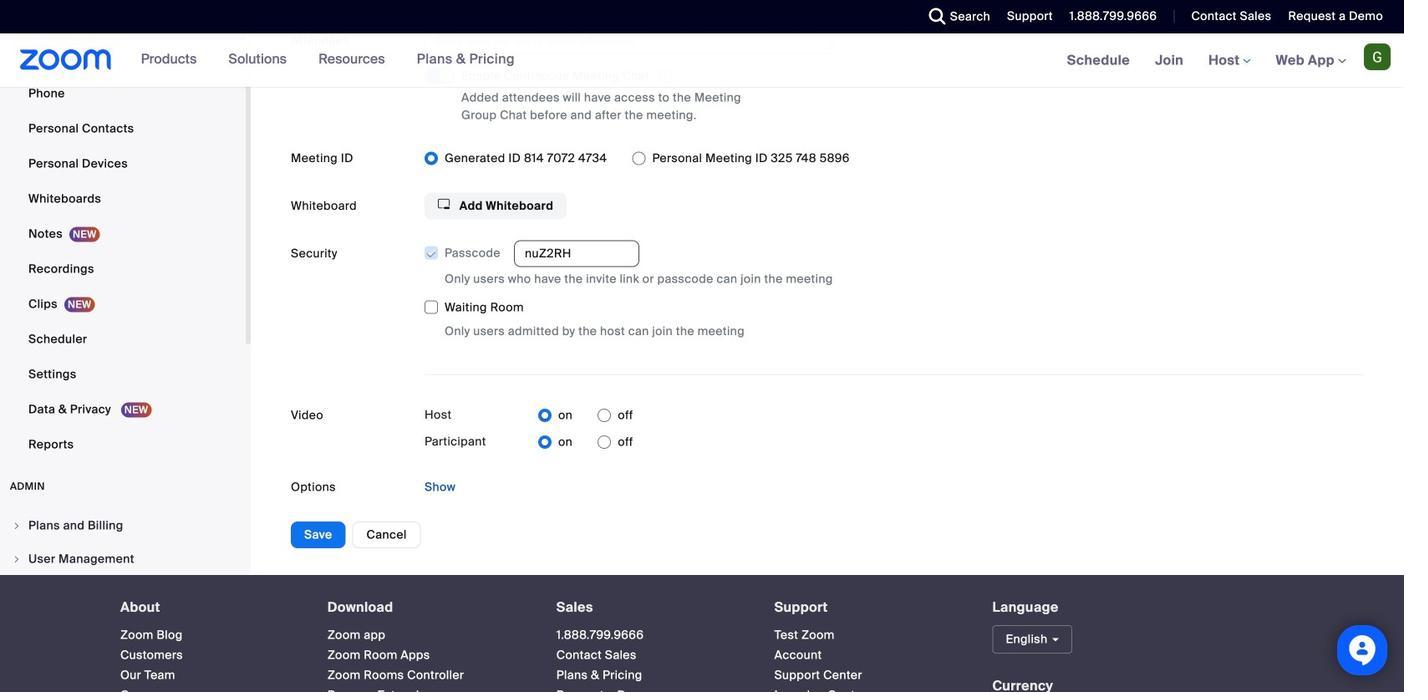 Task type: locate. For each thing, give the bounding box(es) containing it.
1 right image from the top
[[12, 521, 22, 531]]

option group
[[425, 145, 1364, 172], [538, 402, 633, 429], [538, 429, 633, 456]]

0 vertical spatial right image
[[12, 521, 22, 531]]

2 right image from the top
[[12, 554, 22, 565]]

menu item
[[0, 510, 246, 542], [0, 544, 246, 575]]

group
[[424, 240, 1364, 340]]

right image
[[12, 521, 22, 531], [12, 554, 22, 565]]

1 vertical spatial menu item
[[0, 544, 246, 575]]

2 heading from the left
[[328, 600, 526, 615]]

banner
[[0, 33, 1405, 88]]

heading
[[120, 600, 297, 615], [328, 600, 526, 615], [557, 600, 745, 615], [775, 600, 963, 615]]

1 vertical spatial right image
[[12, 554, 22, 565]]

1 heading from the left
[[120, 600, 297, 615]]

side navigation navigation
[[0, 0, 251, 692]]

profile picture image
[[1364, 43, 1391, 70]]

4 heading from the left
[[775, 600, 963, 615]]

0 vertical spatial menu item
[[0, 510, 246, 542]]

admin menu menu
[[0, 510, 246, 692]]

2 menu item from the top
[[0, 544, 246, 575]]

product information navigation
[[128, 33, 527, 87]]

None text field
[[514, 241, 640, 267]]

add whiteboard image
[[438, 198, 450, 210]]

1 menu item from the top
[[0, 510, 246, 542]]



Task type: describe. For each thing, give the bounding box(es) containing it.
zoom logo image
[[20, 49, 112, 70]]

personal menu menu
[[0, 0, 246, 463]]

3 heading from the left
[[557, 600, 745, 615]]

meetings navigation
[[1055, 33, 1405, 88]]



Task type: vqa. For each thing, say whether or not it's contained in the screenshot.
GROUP
yes



